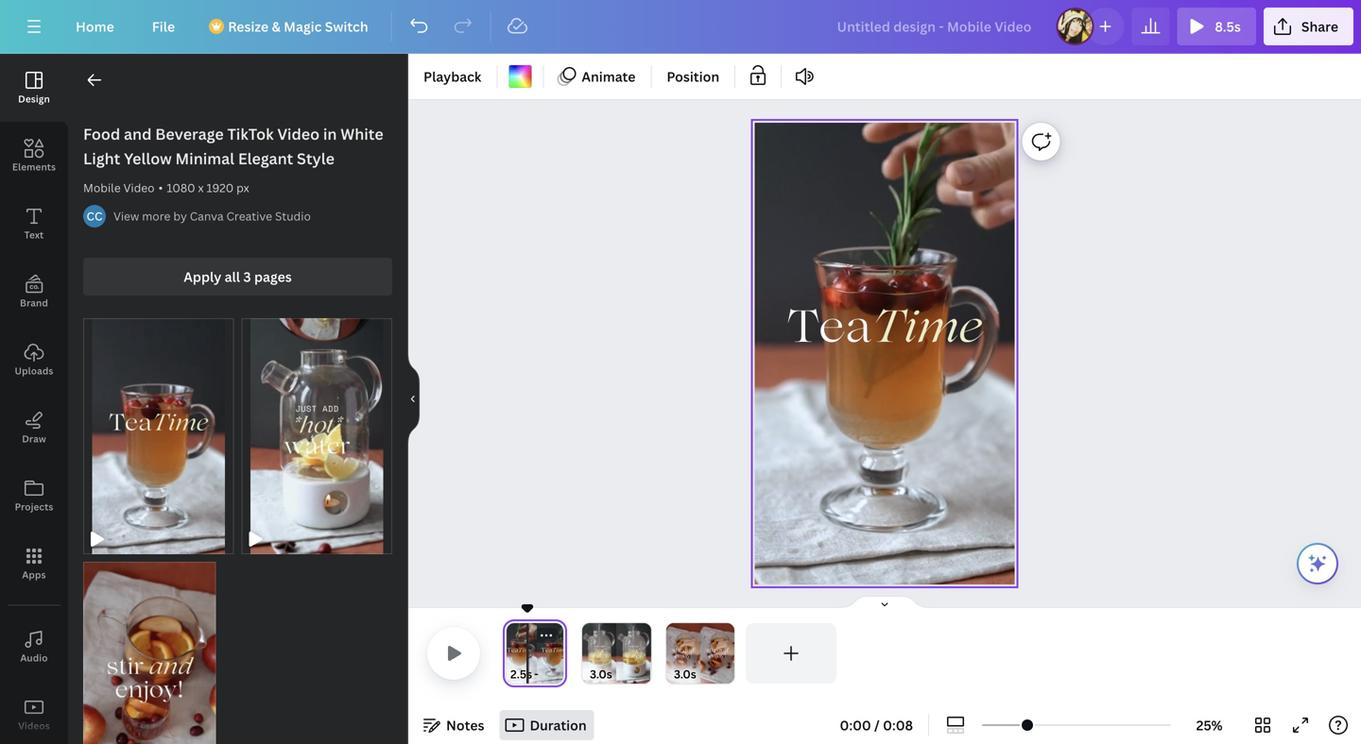 Task type: locate. For each thing, give the bounding box(es) containing it.
1 horizontal spatial video
[[277, 124, 320, 144]]

just
[[594, 646, 599, 649], [628, 646, 633, 649]]

animate
[[582, 68, 636, 86]]

mobile video
[[83, 180, 155, 196]]

2 3.0s button from the left
[[674, 666, 696, 684]]

white
[[341, 124, 384, 144]]

trimming, end edge slider
[[550, 624, 567, 684], [638, 624, 651, 684], [721, 624, 735, 684]]

1 horizontal spatial trimming, end edge slider
[[638, 624, 651, 684]]

1 trimming, end edge slider from the left
[[550, 624, 567, 684]]

apps button
[[0, 530, 68, 598]]

0 horizontal spatial stir and enjoy!
[[672, 648, 695, 660]]

2 horizontal spatial trimming, start edge slider
[[666, 624, 680, 684]]

1 horizontal spatial stir and enjoy!
[[706, 648, 729, 660]]

duration button
[[500, 711, 594, 741]]

0 horizontal spatial just add *hot* water
[[591, 646, 608, 660]]

mobile
[[83, 180, 121, 196]]

1 horizontal spatial enjoy!
[[709, 654, 726, 660]]

elements
[[12, 161, 56, 173]]

by
[[173, 208, 187, 224]]

3 trimming, start edge slider from the left
[[666, 624, 680, 684]]

2 add from the left
[[635, 646, 639, 649]]

1 horizontal spatial trimming, start edge slider
[[582, 624, 596, 684]]

0 horizontal spatial 3.0s
[[590, 667, 612, 683]]

2 3.0s from the left
[[674, 667, 696, 683]]

1 horizontal spatial water
[[625, 654, 642, 660]]

1080
[[167, 180, 195, 196]]

0 vertical spatial video
[[277, 124, 320, 144]]

1 horizontal spatial 3.0s button
[[674, 666, 696, 684]]

videos button
[[0, 682, 68, 745]]

0:00 / 0:08
[[840, 717, 913, 735]]

minimal
[[175, 148, 234, 169]]

2 horizontal spatial trimming, end edge slider
[[721, 624, 735, 684]]

food and beverage tiktok video in white light yellow minimal elegant style element
[[83, 319, 234, 555], [242, 319, 392, 555], [83, 562, 216, 745]]

1 vertical spatial video
[[123, 180, 155, 196]]

&
[[272, 17, 281, 35]]

8.5s
[[1215, 17, 1241, 35]]

x
[[198, 180, 204, 196]]

0 horizontal spatial and
[[124, 124, 152, 144]]

3.0s
[[590, 667, 612, 683], [674, 667, 696, 683]]

2.5s button
[[510, 666, 532, 684]]

trimming, start edge slider for first the trimming, end edge slider
[[503, 624, 520, 684]]

0 horizontal spatial trimming, start edge slider
[[503, 624, 520, 684]]

1 horizontal spatial just add *hot* water
[[625, 646, 642, 660]]

notes button
[[416, 711, 492, 741]]

add
[[601, 646, 605, 649], [635, 646, 639, 649]]

1 trimming, start edge slider from the left
[[503, 624, 520, 684]]

side panel tab list
[[0, 54, 68, 745]]

2 *hot* from the left
[[627, 649, 640, 655]]

1 add from the left
[[601, 646, 605, 649]]

1 horizontal spatial just
[[628, 646, 633, 649]]

time
[[872, 311, 982, 353], [872, 311, 982, 353]]

water
[[591, 654, 608, 660], [625, 654, 642, 660]]

creative
[[226, 208, 272, 224]]

brand
[[20, 297, 48, 310]]

0 horizontal spatial add
[[601, 646, 605, 649]]

studio
[[275, 208, 311, 224]]

#ffffff image
[[509, 65, 532, 88]]

1 *hot* from the left
[[593, 649, 606, 655]]

2 enjoy! from the left
[[709, 654, 726, 660]]

0 horizontal spatial stir
[[672, 648, 682, 654]]

0 horizontal spatial 3.0s button
[[590, 666, 612, 684]]

0 horizontal spatial water
[[591, 654, 608, 660]]

just add *hot* water
[[591, 646, 608, 660], [625, 646, 642, 660]]

3.0s for trimming, start edge slider corresponding to the trimming, end edge slider for second 3.0s button from right
[[590, 667, 612, 683]]

home
[[76, 17, 114, 35]]

1 horizontal spatial add
[[635, 646, 639, 649]]

0 horizontal spatial trimming, end edge slider
[[550, 624, 567, 684]]

stir
[[672, 648, 682, 654], [706, 648, 716, 654]]

view more by canva creative studio
[[113, 208, 311, 224]]

video down yellow
[[123, 180, 155, 196]]

1 horizontal spatial 3.0s
[[674, 667, 696, 683]]

and inside food and beverage tiktok video in white light yellow minimal elegant style
[[124, 124, 152, 144]]

1 water from the left
[[591, 654, 608, 660]]

tea
[[788, 309, 872, 353], [788, 309, 872, 353]]

video
[[277, 124, 320, 144], [123, 180, 155, 196]]

enjoy!
[[675, 654, 692, 660], [709, 654, 726, 660]]

1 3.0s from the left
[[590, 667, 612, 683]]

3.0s button
[[590, 666, 612, 684], [674, 666, 696, 684]]

2 trimming, end edge slider from the left
[[638, 624, 651, 684]]

0 horizontal spatial *hot*
[[593, 649, 606, 655]]

position
[[667, 68, 720, 86]]

0 horizontal spatial video
[[123, 180, 155, 196]]

resize & magic switch button
[[198, 8, 383, 45]]

trimming, start edge slider
[[503, 624, 520, 684], [582, 624, 596, 684], [666, 624, 680, 684]]

25% button
[[1179, 711, 1240, 741]]

0 horizontal spatial just
[[594, 646, 599, 649]]

and
[[124, 124, 152, 144], [683, 649, 695, 654], [717, 649, 729, 654]]

3
[[243, 268, 251, 286]]

tea time
[[788, 309, 982, 353], [788, 309, 982, 353]]

1 horizontal spatial *hot*
[[627, 649, 640, 655]]

main menu bar
[[0, 0, 1361, 54]]

canva
[[190, 208, 224, 224]]

0 horizontal spatial enjoy!
[[675, 654, 692, 660]]

video up style
[[277, 124, 320, 144]]

2 trimming, start edge slider from the left
[[582, 624, 596, 684]]

tiktok
[[227, 124, 274, 144]]

*hot*
[[593, 649, 606, 655], [627, 649, 640, 655]]

1 horizontal spatial stir
[[706, 648, 716, 654]]

3 trimming, end edge slider from the left
[[721, 624, 735, 684]]

stir and enjoy!
[[672, 648, 695, 660], [706, 648, 729, 660]]

0:08
[[883, 717, 913, 735]]



Task type: describe. For each thing, give the bounding box(es) containing it.
style
[[297, 148, 335, 169]]

in
[[323, 124, 337, 144]]

draw button
[[0, 394, 68, 462]]

projects
[[15, 501, 53, 514]]

trimming, start edge slider for the trimming, end edge slider for second 3.0s button from right
[[582, 624, 596, 684]]

resize & magic switch
[[228, 17, 368, 35]]

position button
[[659, 61, 727, 92]]

2 water from the left
[[625, 654, 642, 660]]

magic
[[284, 17, 322, 35]]

uploads
[[15, 365, 53, 378]]

px
[[236, 180, 249, 196]]

text button
[[0, 190, 68, 258]]

food and beverage tiktok video in white light yellow minimal elegant style
[[83, 124, 384, 169]]

file
[[152, 17, 175, 35]]

pages
[[254, 268, 292, 286]]

switch
[[325, 17, 368, 35]]

apps
[[22, 569, 46, 582]]

trimming, start edge slider for the trimming, end edge slider associated with first 3.0s button from right
[[666, 624, 680, 684]]

trimming, end edge slider for second 3.0s button from right
[[638, 624, 651, 684]]

yellow
[[124, 148, 172, 169]]

audio
[[20, 652, 48, 665]]

more
[[142, 208, 171, 224]]

1 enjoy! from the left
[[675, 654, 692, 660]]

1 just add *hot* water from the left
[[591, 646, 608, 660]]

video inside food and beverage tiktok video in white light yellow minimal elegant style
[[277, 124, 320, 144]]

light
[[83, 148, 120, 169]]

canva creative studio element
[[83, 205, 106, 228]]

elegant
[[238, 148, 293, 169]]

2 stir and enjoy! from the left
[[706, 648, 729, 660]]

/
[[875, 717, 880, 735]]

3.0s for trimming, start edge slider for the trimming, end edge slider associated with first 3.0s button from right
[[674, 667, 696, 683]]

2 just from the left
[[628, 646, 633, 649]]

home link
[[61, 8, 129, 45]]

view more by canva creative studio button
[[113, 207, 311, 226]]

Page title text field
[[540, 666, 548, 684]]

0:00
[[840, 717, 871, 735]]

2 stir from the left
[[706, 648, 716, 654]]

view
[[113, 208, 139, 224]]

projects button
[[0, 462, 68, 530]]

trimming, end edge slider for first 3.0s button from right
[[721, 624, 735, 684]]

1 just from the left
[[594, 646, 599, 649]]

file button
[[137, 8, 190, 45]]

canva creative studio image
[[83, 205, 106, 228]]

1 3.0s button from the left
[[590, 666, 612, 684]]

notes
[[446, 717, 484, 735]]

design
[[18, 93, 50, 105]]

audio button
[[0, 614, 68, 682]]

duration
[[530, 717, 587, 735]]

playback button
[[416, 61, 489, 92]]

text
[[24, 229, 44, 242]]

draw
[[22, 433, 46, 446]]

share
[[1302, 17, 1339, 35]]

2 horizontal spatial and
[[717, 649, 729, 654]]

canva assistant image
[[1306, 553, 1329, 576]]

beverage
[[155, 124, 224, 144]]

apply all 3 pages button
[[83, 258, 392, 296]]

hide pages image
[[839, 596, 930, 611]]

design button
[[0, 54, 68, 122]]

25%
[[1196, 717, 1223, 735]]

elements button
[[0, 122, 68, 190]]

hide image
[[407, 354, 420, 445]]

2.5s
[[510, 667, 532, 683]]

1920
[[206, 180, 234, 196]]

1 stir and enjoy! from the left
[[672, 648, 695, 660]]

resize
[[228, 17, 269, 35]]

apply
[[184, 268, 221, 286]]

share button
[[1264, 8, 1354, 45]]

8.5s button
[[1177, 8, 1256, 45]]

1 horizontal spatial and
[[683, 649, 695, 654]]

videos
[[18, 720, 50, 733]]

2 just add *hot* water from the left
[[625, 646, 642, 660]]

Design title text field
[[822, 8, 1049, 45]]

playback
[[424, 68, 481, 86]]

food
[[83, 124, 120, 144]]

apply all 3 pages
[[184, 268, 292, 286]]

animate button
[[551, 61, 643, 92]]

all
[[225, 268, 240, 286]]

1080 x 1920 px
[[167, 180, 249, 196]]

uploads button
[[0, 326, 68, 394]]

1 stir from the left
[[672, 648, 682, 654]]

brand button
[[0, 258, 68, 326]]



Task type: vqa. For each thing, say whether or not it's contained in the screenshot.
"NEW"
no



